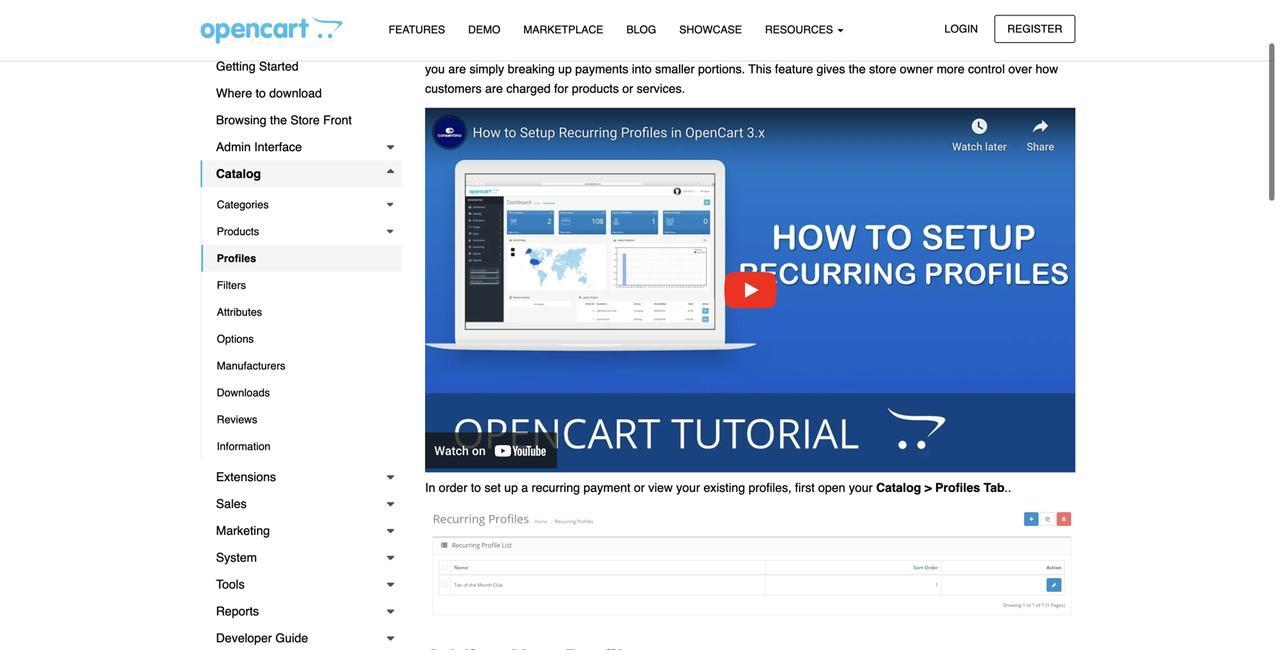 Task type: vqa. For each thing, say whether or not it's contained in the screenshot.
the leftmost recurring
yes



Task type: describe. For each thing, give the bounding box(es) containing it.
attributes
[[217, 306, 262, 318]]

where to download link
[[201, 80, 402, 107]]

resources link
[[754, 16, 856, 43]]

download
[[269, 86, 322, 100]]

products link
[[202, 218, 402, 245]]

tab
[[984, 481, 1005, 495]]

catalog inside the catalog link
[[216, 167, 261, 181]]

>
[[925, 481, 932, 495]]

set inside profiles are a new, optional feature in opencart 1.5.6. they allow you to set up recurring payments for your customers. profiles are useful if you plan to sell products by subscription, if you are promoting a discount or member's club, or if you are simply breaking up payments into smaller portions. this feature gives the store owner more control over how customers are charged for products or services.
[[821, 22, 837, 37]]

you right allow at the top right
[[784, 22, 803, 37]]

opencart - open source shopping cart solution image
[[201, 16, 343, 44]]

profiles down features
[[425, 42, 466, 56]]

charged
[[507, 81, 551, 96]]

profiles left demo
[[425, 22, 466, 37]]

1 vertical spatial for
[[554, 81, 569, 96]]

register link
[[995, 15, 1076, 43]]

profiles right >
[[936, 481, 981, 495]]

front
[[323, 113, 352, 127]]

1.5.6.
[[688, 22, 718, 37]]

or down into
[[623, 81, 634, 96]]

where to download
[[216, 86, 322, 100]]

customers.
[[1011, 22, 1071, 37]]

new,
[[501, 22, 526, 37]]

where
[[216, 86, 252, 100]]

1 horizontal spatial payments
[[909, 22, 963, 37]]

getting
[[216, 59, 256, 73]]

more
[[937, 62, 965, 76]]

register
[[1008, 23, 1063, 35]]

open
[[819, 481, 846, 495]]

promoting
[[815, 42, 870, 56]]

blog link
[[615, 16, 668, 43]]

0 horizontal spatial products
[[572, 81, 619, 96]]

profiles,
[[749, 481, 792, 495]]

information
[[217, 440, 271, 453]]

they
[[722, 22, 749, 37]]

in order to set up a recurring payment or view your existing profiles, first open your catalog > profiles tab ..
[[425, 481, 1012, 495]]

filters
[[217, 279, 246, 291]]

1 horizontal spatial for
[[966, 22, 980, 37]]

profiles inside profiles link
[[217, 252, 256, 265]]

first
[[795, 481, 815, 495]]

to left sell
[[587, 42, 597, 56]]

1 vertical spatial the
[[270, 113, 287, 127]]

getting started link
[[201, 53, 402, 80]]

to up promoting
[[807, 22, 817, 37]]

your inside profiles are a new, optional feature in opencart 1.5.6. they allow you to set up recurring payments for your customers. profiles are useful if you plan to sell products by subscription, if you are promoting a discount or member's club, or if you are simply breaking up payments into smaller portions. this feature gives the store owner more control over how customers are charged for products or services.
[[984, 22, 1008, 37]]

demo link
[[457, 16, 512, 43]]

admin interface
[[216, 140, 302, 154]]

are up customers
[[449, 62, 466, 76]]

opencart
[[631, 22, 684, 37]]

profiles are a new, optional feature in opencart 1.5.6. they allow you to set up recurring payments for your customers. profiles are useful if you plan to sell products by subscription, if you are promoting a discount or member's club, or if you are simply breaking up payments into smaller portions. this feature gives the store owner more control over how customers are charged for products or services.
[[425, 22, 1071, 96]]

2 horizontal spatial up
[[840, 22, 854, 37]]

this
[[749, 62, 772, 76]]

options
[[217, 333, 254, 345]]

reports link
[[201, 598, 402, 625]]

you down allow at the top right
[[771, 42, 791, 56]]

smaller
[[655, 62, 695, 76]]

login link
[[932, 15, 992, 43]]

downloads link
[[202, 379, 402, 406]]

features link
[[377, 16, 457, 43]]

order
[[439, 481, 468, 495]]

started
[[259, 59, 299, 73]]

guide
[[276, 631, 308, 645]]

marketplace link
[[512, 16, 615, 43]]

simply
[[470, 62, 505, 76]]

sales
[[216, 497, 247, 511]]

sell
[[600, 42, 619, 56]]

0 horizontal spatial recurring
[[532, 481, 580, 495]]

0 horizontal spatial a
[[491, 22, 498, 37]]

you down optional
[[537, 42, 556, 56]]

subscription,
[[689, 42, 758, 56]]

manufacturers
[[217, 360, 286, 372]]

extensions link
[[201, 464, 402, 491]]

3 if from the left
[[1048, 42, 1054, 56]]

breaking
[[508, 62, 555, 76]]

browsing
[[216, 113, 267, 127]]

you up customers
[[425, 62, 445, 76]]

0 vertical spatial feature
[[576, 22, 615, 37]]

manufacturers link
[[202, 352, 402, 379]]

payment
[[584, 481, 631, 495]]

optional
[[530, 22, 573, 37]]

discount
[[884, 42, 929, 56]]

browsing the store front
[[216, 113, 352, 127]]

0 horizontal spatial up
[[505, 481, 518, 495]]

0 horizontal spatial your
[[677, 481, 701, 495]]

2 vertical spatial a
[[522, 481, 528, 495]]

extensions
[[216, 470, 276, 484]]

are down the simply
[[485, 81, 503, 96]]

tools link
[[201, 571, 402, 598]]

system requirements link
[[201, 0, 402, 26]]

showcase link
[[668, 16, 754, 43]]

showcase
[[680, 23, 742, 36]]

the inside profiles are a new, optional feature in opencart 1.5.6. they allow you to set up recurring payments for your customers. profiles are useful if you plan to sell products by subscription, if you are promoting a discount or member's club, or if you are simply breaking up payments into smaller portions. this feature gives the store owner more control over how customers are charged for products or services.
[[849, 62, 866, 76]]

admin
[[216, 140, 251, 154]]

2 horizontal spatial a
[[873, 42, 880, 56]]

1 horizontal spatial your
[[849, 481, 873, 495]]

reviews
[[217, 413, 258, 426]]



Task type: locate. For each thing, give the bounding box(es) containing it.
feature up sell
[[576, 22, 615, 37]]

products
[[622, 42, 669, 56], [572, 81, 619, 96]]

categories
[[217, 198, 269, 211]]

if up how
[[1048, 42, 1054, 56]]

0 horizontal spatial feature
[[576, 22, 615, 37]]

up down plan at the top left
[[558, 62, 572, 76]]

your
[[984, 22, 1008, 37], [677, 481, 701, 495], [849, 481, 873, 495]]

are down demo
[[470, 42, 487, 56]]

or up more
[[933, 42, 944, 56]]

by
[[673, 42, 686, 56]]

portions.
[[698, 62, 746, 76]]

installation
[[216, 32, 275, 46]]

set right the order
[[485, 481, 501, 495]]

filters link
[[202, 272, 402, 299]]

0 vertical spatial up
[[840, 22, 854, 37]]

getting started
[[216, 59, 299, 73]]

system inside system link
[[216, 551, 257, 565]]

1 horizontal spatial feature
[[775, 62, 814, 76]]

0 horizontal spatial for
[[554, 81, 569, 96]]

recurring up discount
[[857, 22, 906, 37]]

the down promoting
[[849, 62, 866, 76]]

system
[[216, 5, 257, 20], [216, 551, 257, 565]]

control
[[969, 62, 1006, 76]]

in
[[425, 481, 436, 495]]

profiles
[[425, 22, 466, 37], [425, 42, 466, 56], [217, 252, 256, 265], [936, 481, 981, 495]]

profiles down products
[[217, 252, 256, 265]]

system for system
[[216, 551, 257, 565]]

catalog profiles page image
[[425, 507, 1076, 626]]

0 vertical spatial system
[[216, 5, 257, 20]]

1 horizontal spatial set
[[821, 22, 837, 37]]

the left store
[[270, 113, 287, 127]]

installation link
[[201, 26, 402, 53]]

requirements
[[261, 5, 337, 20]]

1 vertical spatial payments
[[576, 62, 629, 76]]

demo
[[468, 23, 501, 36]]

set up promoting
[[821, 22, 837, 37]]

for up member's
[[966, 22, 980, 37]]

into
[[632, 62, 652, 76]]

categories link
[[202, 191, 402, 218]]

your up club,
[[984, 22, 1008, 37]]

profiles link
[[202, 245, 402, 272]]

a left 'new,'
[[491, 22, 498, 37]]

0 horizontal spatial payments
[[576, 62, 629, 76]]

customers
[[425, 81, 482, 96]]

catalog link
[[201, 160, 402, 187]]

if down allow at the top right
[[761, 42, 767, 56]]

1 vertical spatial set
[[485, 481, 501, 495]]

products up into
[[622, 42, 669, 56]]

0 vertical spatial the
[[849, 62, 866, 76]]

1 if from the left
[[527, 42, 533, 56]]

1 horizontal spatial recurring
[[857, 22, 906, 37]]

login
[[945, 23, 979, 35]]

system link
[[201, 544, 402, 571]]

reviews link
[[202, 406, 402, 433]]

payments down sell
[[576, 62, 629, 76]]

are
[[470, 22, 487, 37], [470, 42, 487, 56], [794, 42, 812, 56], [449, 62, 466, 76], [485, 81, 503, 96]]

..
[[1005, 481, 1012, 495]]

1 vertical spatial system
[[216, 551, 257, 565]]

a right the order
[[522, 481, 528, 495]]

1 horizontal spatial catalog
[[877, 481, 922, 495]]

for right the charged at the top left of the page
[[554, 81, 569, 96]]

catalog
[[216, 167, 261, 181], [877, 481, 922, 495]]

1 vertical spatial up
[[558, 62, 572, 76]]

0 horizontal spatial set
[[485, 481, 501, 495]]

catalog down admin
[[216, 167, 261, 181]]

1 vertical spatial feature
[[775, 62, 814, 76]]

system for system requirements
[[216, 5, 257, 20]]

1 horizontal spatial if
[[761, 42, 767, 56]]

1 vertical spatial catalog
[[877, 481, 922, 495]]

services.
[[637, 81, 685, 96]]

system requirements
[[216, 5, 337, 20]]

0 horizontal spatial if
[[527, 42, 533, 56]]

to right the order
[[471, 481, 481, 495]]

marketing link
[[201, 517, 402, 544]]

1 horizontal spatial up
[[558, 62, 572, 76]]

1 horizontal spatial the
[[849, 62, 866, 76]]

owner
[[900, 62, 934, 76]]

2 horizontal spatial your
[[984, 22, 1008, 37]]

browsing the store front link
[[201, 107, 402, 134]]

1 horizontal spatial products
[[622, 42, 669, 56]]

information link
[[202, 433, 402, 460]]

1 vertical spatial a
[[873, 42, 880, 56]]

to right the where
[[256, 86, 266, 100]]

2 system from the top
[[216, 551, 257, 565]]

up up promoting
[[840, 22, 854, 37]]

are left 'new,'
[[470, 22, 487, 37]]

system up tools
[[216, 551, 257, 565]]

plan
[[560, 42, 583, 56]]

marketing
[[216, 524, 270, 538]]

up
[[840, 22, 854, 37], [558, 62, 572, 76], [505, 481, 518, 495]]

0 vertical spatial recurring
[[857, 22, 906, 37]]

catalog left >
[[877, 481, 922, 495]]

admin interface link
[[201, 134, 402, 160]]

0 vertical spatial products
[[622, 42, 669, 56]]

products down sell
[[572, 81, 619, 96]]

products
[[217, 225, 259, 238]]

system inside the system requirements link
[[216, 5, 257, 20]]

0 vertical spatial payments
[[909, 22, 963, 37]]

member's
[[947, 42, 1001, 56]]

payments
[[909, 22, 963, 37], [576, 62, 629, 76]]

marketplace
[[524, 23, 604, 36]]

in
[[618, 22, 627, 37]]

sales link
[[201, 491, 402, 517]]

recurring
[[857, 22, 906, 37], [532, 481, 580, 495]]

for
[[966, 22, 980, 37], [554, 81, 569, 96]]

allow
[[752, 22, 780, 37]]

1 vertical spatial recurring
[[532, 481, 580, 495]]

over
[[1009, 62, 1033, 76]]

1 horizontal spatial a
[[522, 481, 528, 495]]

feature right this
[[775, 62, 814, 76]]

the
[[849, 62, 866, 76], [270, 113, 287, 127]]

if up breaking
[[527, 42, 533, 56]]

reports
[[216, 604, 259, 618]]

store
[[870, 62, 897, 76]]

0 vertical spatial set
[[821, 22, 837, 37]]

payments up discount
[[909, 22, 963, 37]]

blog
[[627, 23, 657, 36]]

system up installation at the top left of page
[[216, 5, 257, 20]]

1 system from the top
[[216, 5, 257, 20]]

0 horizontal spatial the
[[270, 113, 287, 127]]

developer
[[216, 631, 272, 645]]

2 if from the left
[[761, 42, 767, 56]]

useful
[[491, 42, 524, 56]]

attributes link
[[202, 299, 402, 326]]

0 vertical spatial for
[[966, 22, 980, 37]]

view
[[649, 481, 673, 495]]

gives
[[817, 62, 846, 76]]

1 vertical spatial products
[[572, 81, 619, 96]]

recurring inside profiles are a new, optional feature in opencart 1.5.6. they allow you to set up recurring payments for your customers. profiles are useful if you plan to sell products by subscription, if you are promoting a discount or member's club, or if you are simply breaking up payments into smaller portions. this feature gives the store owner more control over how customers are charged for products or services.
[[857, 22, 906, 37]]

0 vertical spatial a
[[491, 22, 498, 37]]

2 vertical spatial up
[[505, 481, 518, 495]]

recurring left payment
[[532, 481, 580, 495]]

existing
[[704, 481, 746, 495]]

or down the customers.
[[1033, 42, 1044, 56]]

options link
[[202, 326, 402, 352]]

club,
[[1004, 42, 1030, 56]]

or left the view
[[634, 481, 645, 495]]

to
[[807, 22, 817, 37], [587, 42, 597, 56], [256, 86, 266, 100], [471, 481, 481, 495]]

tools
[[216, 577, 245, 592]]

your right the view
[[677, 481, 701, 495]]

a up store
[[873, 42, 880, 56]]

store
[[291, 113, 320, 127]]

0 horizontal spatial catalog
[[216, 167, 261, 181]]

are down resources at the right top
[[794, 42, 812, 56]]

downloads
[[217, 387, 270, 399]]

interface
[[254, 140, 302, 154]]

feature
[[576, 22, 615, 37], [775, 62, 814, 76]]

0 vertical spatial catalog
[[216, 167, 261, 181]]

set
[[821, 22, 837, 37], [485, 481, 501, 495]]

up right the order
[[505, 481, 518, 495]]

your right open
[[849, 481, 873, 495]]

2 horizontal spatial if
[[1048, 42, 1054, 56]]

resources
[[765, 23, 837, 36]]



